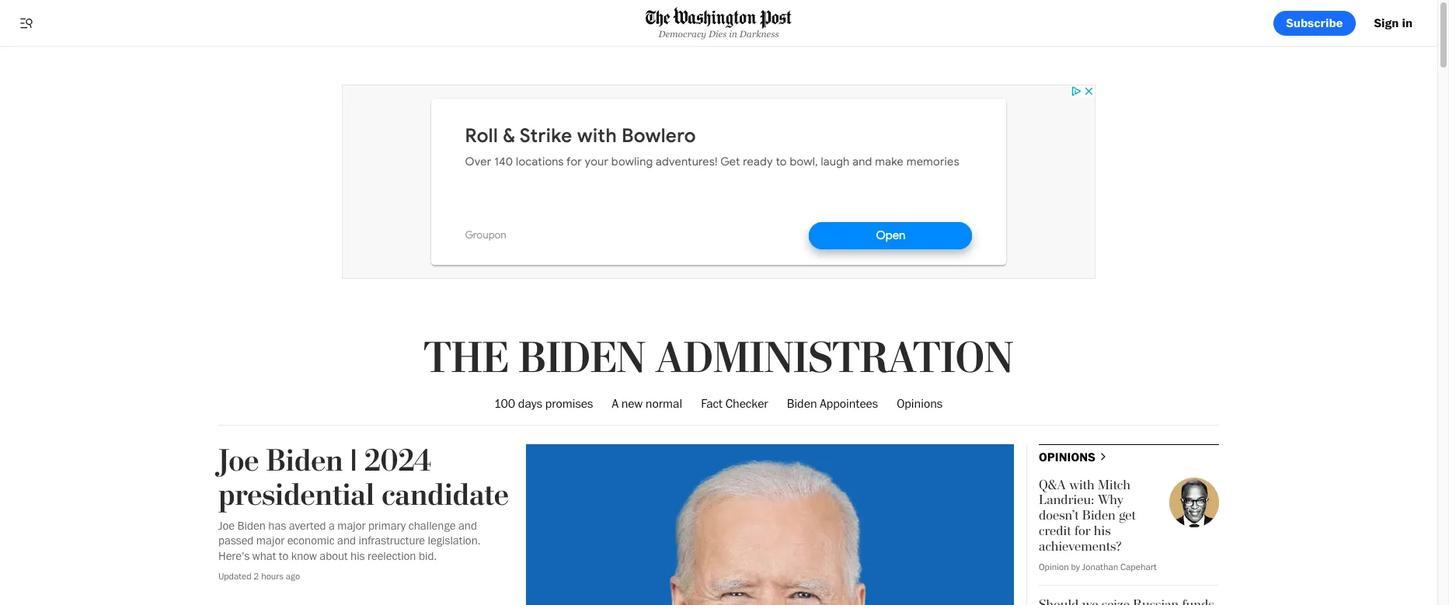 Task type: locate. For each thing, give the bounding box(es) containing it.
in
[[1403, 15, 1413, 30], [729, 28, 738, 39]]

opinions right appointees
[[897, 396, 943, 411]]

darkness
[[740, 28, 779, 39]]

0 horizontal spatial major
[[256, 534, 285, 548]]

in inside democracy dies in darkness 'link'
[[729, 28, 738, 39]]

biden up promises
[[519, 333, 646, 386]]

bid.
[[419, 549, 437, 563]]

jonathan capehart link
[[1083, 561, 1157, 573]]

his inside q&a with mitch landrieu: why doesn't biden get credit for his achievements? opinion by jonathan capehart
[[1094, 523, 1111, 539]]

democracy dies in darkness link
[[646, 7, 792, 39]]

0 horizontal spatial opinions
[[897, 396, 943, 411]]

1 horizontal spatial his
[[1094, 523, 1111, 539]]

opinions link
[[897, 384, 943, 425], [1039, 450, 1110, 467]]

and
[[459, 519, 477, 533], [337, 534, 356, 548]]

landrieu:
[[1039, 492, 1095, 509]]

1 vertical spatial and
[[337, 534, 356, 548]]

major
[[338, 519, 366, 533], [256, 534, 285, 548]]

challenge
[[409, 519, 456, 533]]

q&a
[[1039, 477, 1066, 493]]

his inside the joe biden | 2024 presidential candidate joe biden has averted a major primary challenge and passed major economic and infrastructure legislation. here's what to know about his reelection bid. updated 2 hours ago
[[351, 549, 365, 563]]

economic
[[287, 534, 335, 548]]

0 vertical spatial joe
[[218, 443, 259, 480]]

2 joe from the top
[[218, 519, 235, 533]]

hours
[[261, 571, 284, 582]]

and up 'about'
[[337, 534, 356, 548]]

dies
[[709, 28, 727, 39]]

0 vertical spatial major
[[338, 519, 366, 533]]

subscribe
[[1287, 15, 1344, 30]]

joe biden | 2024 presidential candidate joe biden has averted a major primary challenge and passed major economic and infrastructure legislation. here's what to know about his reelection bid. updated 2 hours ago
[[218, 443, 509, 582]]

subscribe link
[[1274, 10, 1356, 35]]

administration
[[656, 333, 1014, 386]]

1 vertical spatial major
[[256, 534, 285, 548]]

for
[[1075, 523, 1091, 539]]

0 horizontal spatial his
[[351, 549, 365, 563]]

passed
[[218, 534, 254, 548]]

0 vertical spatial opinions link
[[897, 384, 943, 425]]

opinions
[[897, 396, 943, 411], [1039, 450, 1096, 464]]

1 vertical spatial joe
[[218, 519, 235, 533]]

a new normal link
[[612, 384, 683, 425]]

1 vertical spatial opinions
[[1039, 450, 1096, 464]]

opinions up q&a
[[1039, 450, 1096, 464]]

100 days promises
[[495, 396, 593, 411]]

0 horizontal spatial opinions link
[[897, 384, 943, 425]]

his right 'for'
[[1094, 523, 1111, 539]]

1 horizontal spatial opinions
[[1039, 450, 1096, 464]]

100
[[495, 396, 515, 411]]

new
[[622, 396, 643, 411]]

biden inside q&a with mitch landrieu: why doesn't biden get credit for his achievements? opinion by jonathan capehart
[[1083, 508, 1116, 524]]

joe
[[218, 443, 259, 480], [218, 519, 235, 533]]

checker
[[726, 396, 769, 411]]

in right dies
[[729, 28, 738, 39]]

a
[[612, 396, 619, 411]]

1 horizontal spatial and
[[459, 519, 477, 533]]

1 vertical spatial opinions link
[[1039, 450, 1110, 467]]

opinions link right appointees
[[897, 384, 943, 425]]

major up what
[[256, 534, 285, 548]]

biden left appointees
[[787, 396, 817, 411]]

q&a with mitch landrieu: why doesn't biden get credit for his achievements? opinion by jonathan capehart
[[1039, 477, 1157, 573]]

democracy dies in darkness
[[659, 28, 779, 39]]

biden left "get"
[[1083, 508, 1116, 524]]

in inside the sign in link
[[1403, 15, 1413, 30]]

opinions link up with at the bottom
[[1039, 450, 1110, 467]]

his
[[1094, 523, 1111, 539], [351, 549, 365, 563]]

primary element
[[0, 0, 1438, 47]]

0 vertical spatial his
[[1094, 523, 1111, 539]]

opinion
[[1039, 561, 1069, 573]]

and up legislation.
[[459, 519, 477, 533]]

biden
[[519, 333, 646, 386], [787, 396, 817, 411], [266, 443, 343, 480], [1083, 508, 1116, 524], [237, 519, 266, 533]]

1 vertical spatial his
[[351, 549, 365, 563]]

a new normal
[[612, 396, 683, 411]]

0 horizontal spatial in
[[729, 28, 738, 39]]

biden appointees
[[787, 396, 878, 411]]

his right 'about'
[[351, 549, 365, 563]]

major right the a
[[338, 519, 366, 533]]

credit
[[1039, 523, 1072, 539]]

in right sign
[[1403, 15, 1413, 30]]

2024
[[364, 443, 432, 480]]

0 horizontal spatial and
[[337, 534, 356, 548]]

biden inside the biden appointees link
[[787, 396, 817, 411]]

1 horizontal spatial in
[[1403, 15, 1413, 30]]

a
[[329, 519, 335, 533]]

fact
[[701, 396, 723, 411]]

to
[[279, 549, 289, 563]]

biden appointees link
[[787, 384, 878, 425]]

primary
[[368, 519, 406, 533]]

get
[[1119, 508, 1136, 524]]

why
[[1098, 492, 1124, 509]]



Task type: vqa. For each thing, say whether or not it's contained in the screenshot.
Fact
yes



Task type: describe. For each thing, give the bounding box(es) containing it.
appointees
[[820, 396, 878, 411]]

normal
[[646, 396, 683, 411]]

sign
[[1375, 15, 1399, 30]]

legislation.
[[428, 534, 481, 548]]

presidential
[[218, 477, 375, 514]]

0 vertical spatial and
[[459, 519, 477, 533]]

with
[[1070, 477, 1095, 493]]

advertisement region
[[342, 85, 1096, 279]]

doesn't
[[1039, 508, 1079, 524]]

what
[[253, 549, 276, 563]]

joe biden | 2024 presidential candidate link
[[218, 443, 509, 514]]

joe biden has averted a major primary challenge and passed major economic and infrastructure legislation. here's what to know about his reelection bid. link
[[218, 519, 481, 563]]

promises
[[545, 396, 593, 411]]

here's
[[218, 549, 250, 563]]

1 horizontal spatial major
[[338, 519, 366, 533]]

sign in
[[1375, 15, 1413, 30]]

fact checker
[[701, 396, 769, 411]]

fact checker link
[[701, 384, 769, 425]]

|
[[350, 443, 357, 480]]

1 horizontal spatial opinions link
[[1039, 450, 1110, 467]]

democracy
[[659, 28, 707, 39]]

q&a with mitch landrieu: why doesn't biden get credit for his achievements? link
[[1039, 477, 1136, 555]]

about
[[320, 549, 348, 563]]

100 days promises link
[[495, 384, 593, 425]]

candidate
[[382, 477, 509, 514]]

sign in link
[[1362, 10, 1426, 35]]

tagline, democracy dies in darkness element
[[646, 28, 792, 39]]

by
[[1071, 561, 1080, 573]]

updated
[[218, 571, 252, 582]]

capehart
[[1121, 561, 1157, 573]]

averted
[[289, 519, 326, 533]]

the biden administration
[[424, 333, 1014, 386]]

infrastructure
[[359, 534, 425, 548]]

reelection
[[368, 549, 416, 563]]

search and browse sections image
[[19, 15, 34, 31]]

jonathan
[[1083, 561, 1119, 573]]

biden left |
[[266, 443, 343, 480]]

the
[[424, 333, 509, 386]]

mitch
[[1098, 477, 1131, 493]]

achievements?
[[1039, 538, 1122, 555]]

the washington post homepage. image
[[646, 7, 792, 29]]

0 vertical spatial opinions
[[897, 396, 943, 411]]

know
[[291, 549, 317, 563]]

2
[[254, 571, 259, 582]]

biden up passed
[[237, 519, 266, 533]]

has
[[268, 519, 286, 533]]

days
[[518, 396, 543, 411]]

1 joe from the top
[[218, 443, 259, 480]]

ago
[[286, 571, 300, 582]]



